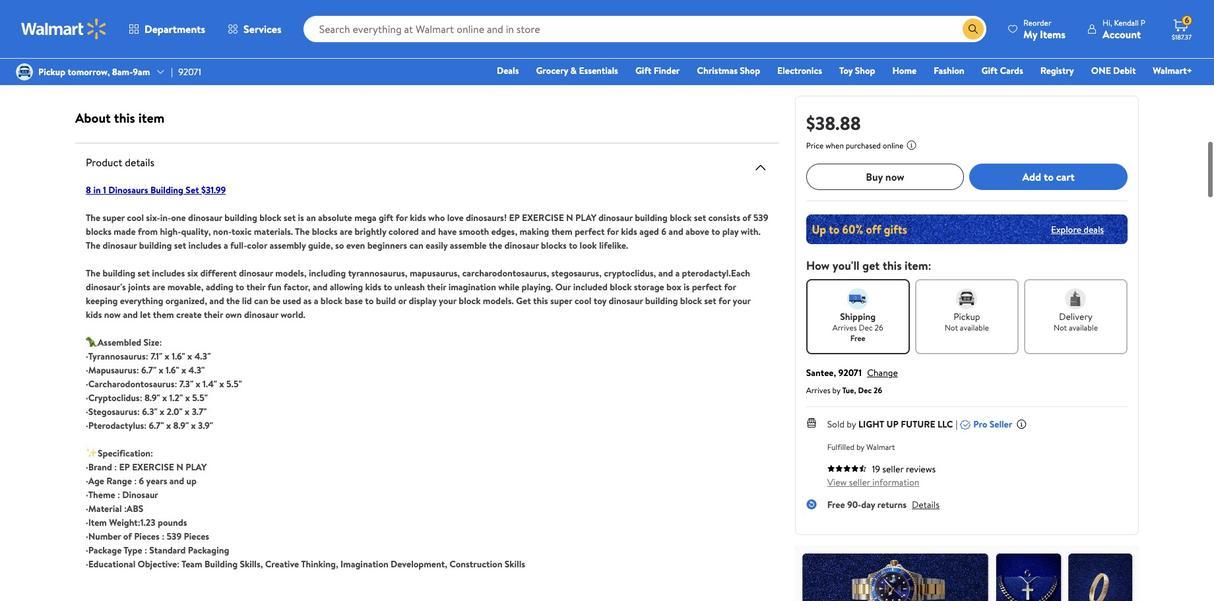 Task type: vqa. For each thing, say whether or not it's contained in the screenshot.
appointment
no



Task type: locate. For each thing, give the bounding box(es) containing it.
stegosaurus,
[[552, 266, 602, 280]]

ep inside ✨specification: ·brand : ep exercise n play ·age range : 6 years and up ·theme : dinosaur ·material :abs ·item weight:1.23 pounds ·number of pieces : 539 pieces ·package type : standard packaging ·educational objective: team building skills, creative thinking, imagination development, construction skills
[[119, 461, 130, 474]]

2 horizontal spatial this
[[883, 257, 902, 274]]

·number
[[86, 530, 121, 543]]

1 vertical spatial 26
[[874, 385, 883, 396]]

dinosaur down be
[[244, 308, 279, 321]]

ep inside "the super cool six-in-one dinosaur building block set is an absolute mega gift for kids who love dinosaurs! ep exercise n play dinosaur building block set consists of 539 blocks made from high-quality, non-toxic materials. the blocks are brightly colored and have smooth edges, making them perfect for kids aged 6 and above to play with. the dinosaur building set includes a full-color assembly guide, so even beginners can easily assemble the dinosaur blocks to look lifelike."
[[509, 211, 520, 224]]

and left up
[[170, 474, 184, 488]]

assembly
[[270, 239, 306, 252]]

0 vertical spatial 3+
[[609, 3, 618, 14]]

2- inside product group
[[81, 41, 88, 52]]

| right 9am
[[171, 65, 173, 79]]

the up own
[[226, 294, 240, 307]]

0 vertical spatial dec
[[859, 322, 873, 333]]

skills
[[505, 558, 526, 571]]

and inside ✨specification: ·brand : ep exercise n play ·age range : 6 years and up ·theme : dinosaur ·material :abs ·item weight:1.23 pounds ·number of pieces : 539 pieces ·package type : standard packaging ·educational objective: team building skills, creative thinking, imagination development, construction skills
[[170, 474, 184, 488]]

1 vertical spatial of
[[123, 530, 132, 543]]

block down 'imagination'
[[459, 294, 481, 307]]

0 horizontal spatial includes
[[152, 266, 185, 280]]

0 vertical spatial of
[[743, 211, 752, 224]]

walmart+ link
[[1148, 63, 1199, 78]]

search icon image
[[969, 24, 979, 34]]

free
[[851, 333, 866, 344], [828, 498, 845, 512]]

your
[[439, 294, 457, 307], [733, 294, 751, 307]]

2 not from the left
[[1054, 322, 1068, 333]]

of down the weight:1.23
[[123, 530, 132, 543]]

$38.88
[[807, 110, 861, 136]]

exercise up 'making'
[[522, 211, 564, 224]]

4.3" up 7.3"
[[188, 363, 205, 377]]

0 vertical spatial includes
[[188, 239, 222, 252]]

who
[[429, 211, 445, 224]]

and left let
[[123, 308, 138, 321]]

·tyrannosaurus:
[[86, 350, 148, 363]]

from
[[138, 225, 158, 238]]

is inside the 'the building set includes six different dinosaur models, including tyrannosaurus, mapusaurus, carcharodontosaurus, stegosaurus, cryptoclidus, and a pterodactyl.each dinosaur's joints are movable, adding to their fun factor, and allowing kids to unleash their imagination while playing. our included block storage box is perfect for keeping everything organized, and the lid can be used as a block base to build or display your block models. get this super cool toy dinosaur building block set for your kids now and let them create their own dinosaur world.'
[[684, 280, 690, 293]]

super inside "the super cool six-in-one dinosaur building block set is an absolute mega gift for kids who love dinosaurs! ep exercise n play dinosaur building block set consists of 539 blocks made from high-quality, non-toxic materials. the blocks are brightly colored and have smooth edges, making them perfect for kids aged 6 and above to play with. the dinosaur building set includes a full-color assembly guide, so even beginners can easily assemble the dinosaur blocks to look lifelike."
[[103, 211, 125, 224]]

2 vertical spatial 6
[[139, 474, 144, 488]]

about this item
[[75, 109, 165, 126]]

to left play on the top of the page
[[712, 225, 720, 238]]

2 gift from the left
[[982, 64, 998, 77]]

are up so
[[340, 225, 353, 238]]

539 down pounds
[[167, 530, 182, 543]]

1 vertical spatial |
[[956, 418, 958, 431]]

non-
[[213, 225, 232, 238]]

play up up
[[186, 461, 207, 474]]

light
[[859, 418, 885, 431]]

1 horizontal spatial this
[[533, 294, 548, 307]]

full-
[[230, 239, 247, 252]]

movable,
[[167, 280, 204, 293]]

0 vertical spatial are
[[340, 225, 353, 238]]

0 horizontal spatial perfect
[[575, 225, 605, 238]]

26 down change
[[874, 385, 883, 396]]

0 vertical spatial by
[[833, 385, 841, 396]]

0 vertical spatial super
[[103, 211, 125, 224]]

0 horizontal spatial 6
[[139, 474, 144, 488]]

2 available from the left
[[1070, 322, 1099, 333]]

includes down quality,
[[188, 239, 222, 252]]

0 vertical spatial now
[[886, 170, 905, 184]]

to inside button
[[1044, 170, 1054, 184]]

kids down tyrannosaurus,
[[365, 280, 382, 293]]

available down intent image for pickup
[[961, 322, 990, 333]]

0 horizontal spatial seller
[[850, 476, 871, 489]]

now down keeping
[[104, 308, 121, 321]]

1.6" right 7.1"
[[172, 350, 185, 363]]

not for delivery
[[1054, 322, 1068, 333]]

1 horizontal spatial includes
[[188, 239, 222, 252]]

available inside delivery not available
[[1070, 322, 1099, 333]]

not down intent image for pickup
[[945, 322, 959, 333]]

packaging
[[188, 544, 229, 557]]

dec inside santee, 92071 change arrives by tue, dec 26
[[859, 385, 872, 396]]

includes inside the 'the building set includes six different dinosaur models, including tyrannosaurus, mapusaurus, carcharodontosaurus, stegosaurus, cryptoclidus, and a pterodactyl.each dinosaur's joints are movable, adding to their fun factor, and allowing kids to unleash their imagination while playing. our included block storage box is perfect for keeping everything organized, and the lid can be used as a block base to build or display your block models. get this super cool toy dinosaur building block set for your kids now and let them create their own dinosaur world.'
[[152, 266, 185, 280]]

539
[[754, 211, 769, 224], [167, 530, 182, 543]]

free left 90-
[[828, 498, 845, 512]]

n down 2.0"
[[176, 461, 183, 474]]

arrives down the intent image for shipping at right
[[833, 322, 857, 333]]

1 horizontal spatial is
[[684, 280, 690, 293]]

one debit
[[1092, 64, 1136, 77]]

block
[[260, 211, 282, 224], [670, 211, 692, 224], [610, 280, 632, 293], [321, 294, 343, 307], [459, 294, 481, 307], [681, 294, 702, 307]]

block down box
[[681, 294, 702, 307]]

1 vertical spatial ep
[[119, 461, 130, 474]]

super inside the 'the building set includes six different dinosaur models, including tyrannosaurus, mapusaurus, carcharodontosaurus, stegosaurus, cryptoclidus, and a pterodactyl.each dinosaur's joints are movable, adding to their fun factor, and allowing kids to unleash their imagination while playing. our included block storage box is perfect for keeping everything organized, and the lid can be used as a block base to build or display your block models. get this super cool toy dinosaur building block set for your kids now and let them create their own dinosaur world.'
[[551, 294, 573, 307]]

gift for gift finder
[[636, 64, 652, 77]]

colored
[[389, 225, 419, 238]]

reorder my items
[[1024, 17, 1066, 41]]

intent image for shipping image
[[848, 289, 869, 310]]

delivery not available
[[1054, 310, 1099, 333]]

2 horizontal spatial blocks
[[541, 239, 567, 252]]

range
[[107, 474, 132, 488]]

·pterodactylus:
[[86, 419, 147, 432]]

building
[[225, 211, 257, 224], [635, 211, 668, 224], [139, 239, 172, 252], [103, 266, 135, 280], [646, 294, 678, 307]]

1 vertical spatial is
[[684, 280, 690, 293]]

seller
[[883, 463, 904, 476], [850, 476, 871, 489]]

0 vertical spatial 5.5"
[[226, 377, 242, 391]]

1 vertical spatial building
[[205, 558, 238, 571]]

 image
[[16, 63, 33, 81]]

have
[[438, 225, 457, 238]]

1 horizontal spatial 3+ day shipping
[[609, 3, 662, 14]]

available down intent image for delivery
[[1070, 322, 1099, 333]]

0 vertical spatial cool
[[127, 211, 144, 224]]

1 horizontal spatial |
[[956, 418, 958, 431]]

fulfilled
[[828, 442, 855, 453]]

0 horizontal spatial 3+ day shipping
[[433, 19, 486, 31]]

seller for view
[[850, 476, 871, 489]]

1 horizontal spatial 6
[[662, 225, 667, 238]]

can right lid
[[254, 294, 268, 307]]

cool down included
[[575, 294, 592, 307]]

1 horizontal spatial gift
[[982, 64, 998, 77]]

1 not from the left
[[945, 322, 959, 333]]

building left set at top
[[150, 183, 184, 196]]

building down box
[[646, 294, 678, 307]]

departments
[[145, 22, 205, 36]]

0 horizontal spatial your
[[439, 294, 457, 307]]

toy shop link
[[834, 63, 882, 78]]

pickup inside pickup not available
[[954, 310, 981, 324]]

pickup for not
[[954, 310, 981, 324]]

is left an
[[298, 211, 304, 224]]

0 horizontal spatial exercise
[[132, 461, 174, 474]]

0 vertical spatial can
[[410, 239, 424, 252]]

1 vertical spatial perfect
[[692, 280, 722, 293]]

walmart image
[[21, 18, 107, 40]]

pro
[[974, 418, 988, 431]]

available inside pickup not available
[[961, 322, 990, 333]]

1 vertical spatial arrives
[[807, 385, 831, 396]]

perfect up look
[[575, 225, 605, 238]]

1 horizontal spatial pickup
[[954, 310, 981, 324]]

0 horizontal spatial super
[[103, 211, 125, 224]]

6 inside 6 $187.37
[[1186, 15, 1190, 26]]

pieces up packaging
[[184, 530, 209, 543]]

1 horizontal spatial blocks
[[312, 225, 338, 238]]

0 vertical spatial pickup
[[38, 65, 66, 79]]

by for sold
[[847, 418, 857, 431]]

6 inside ✨specification: ·brand : ep exercise n play ·age range : 6 years and up ·theme : dinosaur ·material :abs ·item weight:1.23 pounds ·number of pieces : 539 pieces ·package type : standard packaging ·educational objective: team building skills, creative thinking, imagination development, construction skills
[[139, 474, 144, 488]]

1 horizontal spatial exercise
[[522, 211, 564, 224]]

2 vertical spatial by
[[857, 442, 865, 453]]

in-
[[160, 211, 171, 224]]

not inside pickup not available
[[945, 322, 959, 333]]

can inside "the super cool six-in-one dinosaur building block set is an absolute mega gift for kids who love dinosaurs! ep exercise n play dinosaur building block set consists of 539 blocks made from high-quality, non-toxic materials. the blocks are brightly colored and have smooth edges, making them perfect for kids aged 6 and above to play with. the dinosaur building set includes a full-color assembly guide, so even beginners can easily assemble the dinosaur blocks to look lifelike."
[[410, 239, 424, 252]]

gift for gift cards
[[982, 64, 998, 77]]

building down packaging
[[205, 558, 238, 571]]

4.4737 stars out of 5, based on 19 seller reviews element
[[828, 465, 867, 473]]

0 horizontal spatial shop
[[740, 64, 761, 77]]

exercise
[[522, 211, 564, 224], [132, 461, 174, 474]]

play inside "the super cool six-in-one dinosaur building block set is an absolute mega gift for kids who love dinosaurs! ep exercise n play dinosaur building block set consists of 539 blocks made from high-quality, non-toxic materials. the blocks are brightly colored and have smooth edges, making them perfect for kids aged 6 and above to play with. the dinosaur building set includes a full-color assembly guide, so even beginners can easily assemble the dinosaur blocks to look lifelike."
[[576, 211, 597, 224]]

1 horizontal spatial the
[[489, 239, 503, 252]]

the down edges,
[[489, 239, 503, 252]]

0 vertical spatial perfect
[[575, 225, 605, 238]]

online
[[883, 140, 904, 151]]

product details image
[[753, 159, 769, 175]]

set
[[284, 211, 296, 224], [694, 211, 706, 224], [174, 239, 186, 252], [138, 266, 150, 280], [705, 294, 717, 307]]

1 horizontal spatial ep
[[509, 211, 520, 224]]

of inside ✨specification: ·brand : ep exercise n play ·age range : 6 years and up ·theme : dinosaur ·material :abs ·item weight:1.23 pounds ·number of pieces : 539 pieces ·package type : standard packaging ·educational objective: team building skills, creative thinking, imagination development, construction skills
[[123, 530, 132, 543]]

by left tue,
[[833, 385, 841, 396]]

·age
[[86, 474, 104, 488]]

1 vertical spatial can
[[254, 294, 268, 307]]

kids
[[410, 211, 426, 224], [621, 225, 638, 238], [365, 280, 382, 293], [86, 308, 102, 321]]

by right sold
[[847, 418, 857, 431]]

x
[[165, 350, 170, 363], [188, 350, 192, 363], [159, 363, 163, 377], [182, 363, 186, 377], [196, 377, 201, 391], [219, 377, 224, 391], [162, 391, 167, 404], [185, 391, 190, 404], [160, 405, 165, 418], [185, 405, 190, 418], [166, 419, 171, 432], [191, 419, 196, 432]]

0 vertical spatial ep
[[509, 211, 520, 224]]

1 horizontal spatial n
[[567, 211, 574, 224]]

cool up made
[[127, 211, 144, 224]]

6 up dinosaur
[[139, 474, 144, 488]]

0 vertical spatial a
[[224, 239, 228, 252]]

to left cart
[[1044, 170, 1054, 184]]

dinosaur down made
[[103, 239, 137, 252]]

by for fulfilled
[[857, 442, 865, 453]]

1.6" up 1.2"
[[166, 363, 179, 377]]

of up with.
[[743, 211, 752, 224]]

dec right tue,
[[859, 385, 872, 396]]

grocery & essentials link
[[530, 63, 625, 78]]

includes up movable,
[[152, 266, 185, 280]]

1 vertical spatial 6
[[662, 225, 667, 238]]

to up lid
[[236, 280, 244, 293]]

2 shop from the left
[[855, 64, 876, 77]]

8am-
[[112, 65, 133, 79]]

5.5" right 1.4"
[[226, 377, 242, 391]]

0 vertical spatial 2-day shipping
[[257, 19, 306, 31]]

1 horizontal spatial of
[[743, 211, 752, 224]]

santee, 92071 change arrives by tue, dec 26
[[807, 366, 898, 396]]

free 90-day returns details
[[828, 498, 940, 512]]

building up dinosaur's
[[103, 266, 135, 280]]

8.9" up 6.3"
[[145, 391, 160, 404]]

1 gift from the left
[[636, 64, 652, 77]]

6.7" down 6.3"
[[149, 419, 164, 432]]

creative
[[265, 558, 299, 571]]

p
[[1141, 17, 1146, 28]]

set down pterodactyl.each
[[705, 294, 717, 307]]

play up look
[[576, 211, 597, 224]]

aged
[[640, 225, 659, 238]]

gift
[[636, 64, 652, 77], [982, 64, 998, 77]]

1 available from the left
[[961, 322, 990, 333]]

0 horizontal spatial pieces
[[134, 530, 160, 543]]

4.3" up 1.4"
[[195, 350, 211, 363]]

6.3"
[[142, 405, 158, 418]]

0 horizontal spatial now
[[104, 308, 121, 321]]

: down range
[[118, 488, 120, 501]]

pickup for tomorrow,
[[38, 65, 66, 79]]

free down shipping
[[851, 333, 866, 344]]

gift
[[379, 211, 394, 224]]

6 inside "the super cool six-in-one dinosaur building block set is an absolute mega gift for kids who love dinosaurs! ep exercise n play dinosaur building block set consists of 539 blocks made from high-quality, non-toxic materials. the blocks are brightly colored and have smooth edges, making them perfect for kids aged 6 and above to play with. the dinosaur building set includes a full-color assembly guide, so even beginners can easily assemble the dinosaur blocks to look lifelike."
[[662, 225, 667, 238]]

seller down the 4.4737 stars out of 5, based on 19 seller reviews element
[[850, 476, 871, 489]]

set up above
[[694, 211, 706, 224]]

can inside the 'the building set includes six different dinosaur models, including tyrannosaurus, mapusaurus, carcharodontosaurus, stegosaurus, cryptoclidus, and a pterodactyl.each dinosaur's joints are movable, adding to their fun factor, and allowing kids to unleash their imagination while playing. our included block storage box is perfect for keeping everything organized, and the lid can be used as a block base to build or display your block models. get this super cool toy dinosaur building block set for your kids now and let them create their own dinosaur world.'
[[254, 294, 268, 307]]

1 horizontal spatial 2-day shipping
[[257, 19, 306, 31]]

1 vertical spatial play
[[186, 461, 207, 474]]

available for pickup
[[961, 322, 990, 333]]

block down allowing on the left of the page
[[321, 294, 343, 307]]

19 seller reviews
[[873, 463, 936, 476]]

pickup tomorrow, 8am-9am
[[38, 65, 150, 79]]

buy
[[866, 170, 883, 184]]

0 vertical spatial them
[[552, 225, 573, 238]]

super
[[103, 211, 125, 224], [551, 294, 573, 307]]

view seller information
[[828, 476, 920, 489]]

92071 up tue,
[[839, 366, 862, 380]]

0 horizontal spatial available
[[961, 322, 990, 333]]

ep up edges,
[[509, 211, 520, 224]]

intent image for delivery image
[[1066, 289, 1087, 310]]

1 vertical spatial this
[[883, 257, 902, 274]]

1 horizontal spatial shop
[[855, 64, 876, 77]]

6
[[1186, 15, 1190, 26], [662, 225, 667, 238], [139, 474, 144, 488]]

92071 for santee,
[[839, 366, 862, 380]]

information
[[873, 476, 920, 489]]

1 vertical spatial n
[[176, 461, 183, 474]]

1 vertical spatial a
[[676, 266, 680, 280]]

quality,
[[181, 225, 211, 238]]

26 inside shipping arrives dec 26 free
[[875, 322, 884, 333]]

1 vertical spatial 539
[[167, 530, 182, 543]]

building up the 'aged'
[[635, 211, 668, 224]]

0 horizontal spatial not
[[945, 322, 959, 333]]

dec inside shipping arrives dec 26 free
[[859, 322, 873, 333]]

1 horizontal spatial arrives
[[833, 322, 857, 333]]

n inside ✨specification: ·brand : ep exercise n play ·age range : 6 years and up ·theme : dinosaur ·material :abs ·item weight:1.23 pounds ·number of pieces : 539 pieces ·package type : standard packaging ·educational objective: team building skills, creative thinking, imagination development, construction skills
[[176, 461, 183, 474]]

kids left who
[[410, 211, 426, 224]]

0 horizontal spatial n
[[176, 461, 183, 474]]

1 horizontal spatial them
[[552, 225, 573, 238]]

0 horizontal spatial building
[[150, 183, 184, 196]]

1 horizontal spatial not
[[1054, 322, 1068, 333]]

: up range
[[114, 461, 117, 474]]

1 vertical spatial 3+
[[433, 19, 442, 31]]

account
[[1103, 27, 1142, 41]]

:
[[114, 461, 117, 474], [134, 474, 137, 488], [118, 488, 120, 501], [162, 530, 164, 543], [145, 544, 147, 557]]

9am
[[133, 65, 150, 79]]

can down the colored
[[410, 239, 424, 252]]

their
[[247, 280, 266, 293], [427, 280, 447, 293], [204, 308, 223, 321]]

0 horizontal spatial free
[[828, 498, 845, 512]]

6 right the 'aged'
[[662, 225, 667, 238]]

1 horizontal spatial 3+
[[609, 3, 618, 14]]

539 up with.
[[754, 211, 769, 224]]

their left own
[[204, 308, 223, 321]]

building down from
[[139, 239, 172, 252]]

objective:
[[138, 558, 180, 571]]

now right buy
[[886, 170, 905, 184]]

as
[[304, 294, 312, 307]]

0 horizontal spatial cool
[[127, 211, 144, 224]]

dinosaurs!
[[466, 211, 507, 224]]

0 horizontal spatial of
[[123, 530, 132, 543]]

to right base
[[365, 294, 374, 307]]

1 horizontal spatial now
[[886, 170, 905, 184]]

pieces up the type
[[134, 530, 160, 543]]

gift finder link
[[630, 63, 686, 78]]

llc
[[938, 418, 954, 431]]

your down pterodactyl.each
[[733, 294, 751, 307]]

by right "fulfilled"
[[857, 442, 865, 453]]

their up lid
[[247, 280, 266, 293]]

block down cryptoclidus, on the top of the page
[[610, 280, 632, 293]]

0 vertical spatial arrives
[[833, 322, 857, 333]]

| for | 92071
[[171, 65, 173, 79]]

1 horizontal spatial perfect
[[692, 280, 722, 293]]

available for delivery
[[1070, 322, 1099, 333]]

dec down the intent image for shipping at right
[[859, 322, 873, 333]]

1 horizontal spatial free
[[851, 333, 866, 344]]

a left full-
[[224, 239, 228, 252]]

building inside ✨specification: ·brand : ep exercise n play ·age range : 6 years and up ·theme : dinosaur ·material :abs ·item weight:1.23 pounds ·number of pieces : 539 pieces ·package type : standard packaging ·educational objective: team building skills, creative thinking, imagination development, construction skills
[[205, 558, 238, 571]]

0 vertical spatial building
[[150, 183, 184, 196]]

not inside delivery not available
[[1054, 322, 1068, 333]]

2 vertical spatial this
[[533, 294, 548, 307]]

5.5" up 3.7"
[[192, 391, 208, 404]]

details
[[912, 498, 940, 512]]

seller for 19
[[883, 463, 904, 476]]

this right get
[[883, 257, 902, 274]]

1 horizontal spatial super
[[551, 294, 573, 307]]

1 horizontal spatial can
[[410, 239, 424, 252]]

them right 'making'
[[552, 225, 573, 238]]

product
[[86, 155, 122, 169]]

perfect
[[575, 225, 605, 238], [692, 280, 722, 293]]

so
[[335, 239, 344, 252]]

seller right 19
[[883, 463, 904, 476]]

fashion
[[934, 64, 965, 77]]

and up box
[[659, 266, 673, 280]]

0 horizontal spatial ep
[[119, 461, 130, 474]]

tomorrow,
[[68, 65, 110, 79]]

blocks down 'making'
[[541, 239, 567, 252]]

cool
[[127, 211, 144, 224], [575, 294, 592, 307]]

them inside "the super cool six-in-one dinosaur building block set is an absolute mega gift for kids who love dinosaurs! ep exercise n play dinosaur building block set consists of 539 blocks made from high-quality, non-toxic materials. the blocks are brightly colored and have smooth edges, making them perfect for kids aged 6 and above to play with. the dinosaur building set includes a full-color assembly guide, so even beginners can easily assemble the dinosaur blocks to look lifelike."
[[552, 225, 573, 238]]

toxic
[[232, 225, 252, 238]]

Walmart Site-Wide search field
[[303, 16, 987, 42]]

returns
[[878, 498, 907, 512]]

0 vertical spatial 26
[[875, 322, 884, 333]]

a up box
[[676, 266, 680, 280]]

0 horizontal spatial 3+
[[433, 19, 442, 31]]

1 vertical spatial 2-
[[81, 41, 88, 52]]

the inside "the super cool six-in-one dinosaur building block set is an absolute mega gift for kids who love dinosaurs! ep exercise n play dinosaur building block set consists of 539 blocks made from high-quality, non-toxic materials. the blocks are brightly colored and have smooth edges, making them perfect for kids aged 6 and above to play with. the dinosaur building set includes a full-color assembly guide, so even beginners can easily assemble the dinosaur blocks to look lifelike."
[[489, 239, 503, 252]]

are right joints
[[153, 280, 165, 293]]

shipping
[[633, 3, 662, 14], [277, 19, 306, 31], [457, 19, 486, 31], [101, 41, 130, 52]]

1 vertical spatial 2-day shipping
[[81, 41, 130, 52]]

n up stegosaurus,
[[567, 211, 574, 224]]

92071 inside santee, 92071 change arrives by tue, dec 26
[[839, 366, 862, 380]]

0 horizontal spatial can
[[254, 294, 268, 307]]

1 pieces from the left
[[134, 530, 160, 543]]

blocks left made
[[86, 225, 112, 238]]

1 horizontal spatial 8.9"
[[173, 419, 189, 432]]

1 shop from the left
[[740, 64, 761, 77]]

1 horizontal spatial cool
[[575, 294, 592, 307]]

skills,
[[240, 558, 263, 571]]

the building set includes six different dinosaur models, including tyrannosaurus, mapusaurus, carcharodontosaurus, stegosaurus, cryptoclidus, and a pterodactyl.each dinosaur's joints are movable, adding to their fun factor, and allowing kids to unleash their imagination while playing. our included block storage box is perfect for keeping everything organized, and the lid can be used as a block base to build or display your block models. get this super cool toy dinosaur building block set for your kids now and let them create their own dinosaur world.
[[86, 266, 751, 321]]

includes inside "the super cool six-in-one dinosaur building block set is an absolute mega gift for kids who love dinosaurs! ep exercise n play dinosaur building block set consists of 539 blocks made from high-quality, non-toxic materials. the blocks are brightly colored and have smooth edges, making them perfect for kids aged 6 and above to play with. the dinosaur building set includes a full-color assembly guide, so even beginners can easily assemble the dinosaur blocks to look lifelike."
[[188, 239, 222, 252]]

gift left cards
[[982, 64, 998, 77]]

can
[[410, 239, 424, 252], [254, 294, 268, 307]]

create
[[176, 308, 202, 321]]



Task type: describe. For each thing, give the bounding box(es) containing it.
item
[[138, 109, 165, 126]]

christmas
[[697, 64, 738, 77]]

0 horizontal spatial their
[[204, 308, 223, 321]]

making
[[520, 225, 549, 238]]

deals
[[1084, 223, 1105, 236]]

1.2"
[[169, 391, 183, 404]]

now inside the 'the building set includes six different dinosaur models, including tyrannosaurus, mapusaurus, carcharodontosaurus, stegosaurus, cryptoclidus, and a pterodactyl.each dinosaur's joints are movable, adding to their fun factor, and allowing kids to unleash their imagination while playing. our included block storage box is perfect for keeping everything organized, and the lid can be used as a block base to build or display your block models. get this super cool toy dinosaur building block set for your kids now and let them create their own dinosaur world.'
[[104, 308, 121, 321]]

love
[[447, 211, 464, 224]]

·educational
[[86, 558, 136, 571]]

day inside product group
[[88, 41, 99, 52]]

build
[[376, 294, 396, 307]]

organized,
[[165, 294, 207, 307]]

included
[[573, 280, 608, 293]]

cool inside the 'the building set includes six different dinosaur models, including tyrannosaurus, mapusaurus, carcharodontosaurus, stegosaurus, cryptoclidus, and a pterodactyl.each dinosaur's joints are movable, adding to their fun factor, and allowing kids to unleash their imagination while playing. our included block storage box is perfect for keeping everything organized, and the lid can be used as a block base to build or display your block models. get this super cool toy dinosaur building block set for your kids now and let them create their own dinosaur world.'
[[575, 294, 592, 307]]

arrives inside santee, 92071 change arrives by tue, dec 26
[[807, 385, 831, 396]]

allowing
[[330, 280, 363, 293]]

dinosaur up quality,
[[188, 211, 222, 224]]

1 vertical spatial 6.7"
[[149, 419, 164, 432]]

to left look
[[569, 239, 578, 252]]

0 vertical spatial 2-
[[257, 19, 264, 31]]

up
[[187, 474, 197, 488]]

block up materials.
[[260, 211, 282, 224]]

·theme
[[86, 488, 115, 501]]

0 horizontal spatial this
[[114, 109, 135, 126]]

a inside "the super cool six-in-one dinosaur building block set is an absolute mega gift for kids who love dinosaurs! ep exercise n play dinosaur building block set consists of 539 blocks made from high-quality, non-toxic materials. the blocks are brightly colored and have smooth edges, making them perfect for kids aged 6 and above to play with. the dinosaur building set includes a full-color assembly guide, so even beginners can easily assemble the dinosaur blocks to look lifelike."
[[224, 239, 228, 252]]

pickup not available
[[945, 310, 990, 333]]

free inside shipping arrives dec 26 free
[[851, 333, 866, 344]]

mapusaurus,
[[410, 266, 460, 280]]

explore deals link
[[1046, 218, 1110, 241]]

not for pickup
[[945, 322, 959, 333]]

product group
[[78, 0, 225, 60]]

perfect inside the 'the building set includes six different dinosaur models, including tyrannosaurus, mapusaurus, carcharodontosaurus, stegosaurus, cryptoclidus, and a pterodactyl.each dinosaur's joints are movable, adding to their fun factor, and allowing kids to unleash their imagination while playing. our included block storage box is perfect for keeping everything organized, and the lid can be used as a block base to build or display your block models. get this super cool toy dinosaur building block set for your kids now and let them create their own dinosaur world.'
[[692, 280, 722, 293]]

this inside the 'the building set includes six different dinosaur models, including tyrannosaurus, mapusaurus, carcharodontosaurus, stegosaurus, cryptoclidus, and a pterodactyl.each dinosaur's joints are movable, adding to their fun factor, and allowing kids to unleash their imagination while playing. our included block storage box is perfect for keeping everything organized, and the lid can be used as a block base to build or display your block models. get this super cool toy dinosaur building block set for your kids now and let them create their own dinosaur world.'
[[533, 294, 548, 307]]

dinosaurs
[[108, 183, 148, 196]]

set up joints
[[138, 266, 150, 280]]

·carcharodontosaurus:
[[86, 377, 177, 391]]

cool inside "the super cool six-in-one dinosaur building block set is an absolute mega gift for kids who love dinosaurs! ep exercise n play dinosaur building block set consists of 539 blocks made from high-quality, non-toxic materials. the blocks are brightly colored and have smooth edges, making them perfect for kids aged 6 and above to play with. the dinosaur building set includes a full-color assembly guide, so even beginners can easily assemble the dinosaur blocks to look lifelike."
[[127, 211, 144, 224]]

them inside the 'the building set includes six different dinosaur models, including tyrannosaurus, mapusaurus, carcharodontosaurus, stegosaurus, cryptoclidus, and a pterodactyl.each dinosaur's joints are movable, adding to their fun factor, and allowing kids to unleash their imagination while playing. our included block storage box is perfect for keeping everything organized, and the lid can be used as a block base to build or display your block models. get this super cool toy dinosaur building block set for your kids now and let them create their own dinosaur world.'
[[153, 308, 174, 321]]

future
[[901, 418, 936, 431]]

type
[[124, 544, 142, 557]]

own
[[225, 308, 242, 321]]

registry link
[[1035, 63, 1081, 78]]

one
[[171, 211, 186, 224]]

539 inside ✨specification: ·brand : ep exercise n play ·age range : 6 years and up ·theme : dinosaur ·material :abs ·item weight:1.23 pounds ·number of pieces : 539 pieces ·package type : standard packaging ·educational objective: team building skills, creative thinking, imagination development, construction skills
[[167, 530, 182, 543]]

reviews
[[906, 463, 936, 476]]

get
[[863, 257, 880, 274]]

kids down keeping
[[86, 308, 102, 321]]

development,
[[391, 558, 448, 571]]

base
[[345, 294, 363, 307]]

the inside the 'the building set includes six different dinosaur models, including tyrannosaurus, mapusaurus, carcharodontosaurus, stegosaurus, cryptoclidus, and a pterodactyl.each dinosaur's joints are movable, adding to their fun factor, and allowing kids to unleash their imagination while playing. our included block storage box is perfect for keeping everything organized, and the lid can be used as a block base to build or display your block models. get this super cool toy dinosaur building block set for your kids now and let them create their own dinosaur world.'
[[86, 266, 100, 280]]

of inside "the super cool six-in-one dinosaur building block set is an absolute mega gift for kids who love dinosaurs! ep exercise n play dinosaur building block set consists of 539 blocks made from high-quality, non-toxic materials. the blocks are brightly colored and have smooth edges, making them perfect for kids aged 6 and above to play with. the dinosaur building set includes a full-color assembly guide, so even beginners can easily assemble the dinosaur blocks to look lifelike."
[[743, 211, 752, 224]]

beginners
[[368, 239, 407, 252]]

3.7"
[[192, 405, 207, 418]]

shop for toy shop
[[855, 64, 876, 77]]

8
[[86, 183, 91, 196]]

: up dinosaur
[[134, 474, 137, 488]]

3.9"
[[198, 419, 213, 432]]

box
[[667, 280, 682, 293]]

explore
[[1052, 223, 1082, 236]]

8 in 1 dinosaurs building set $31.99 link
[[86, 183, 226, 196]]

26 inside santee, 92071 change arrives by tue, dec 26
[[874, 385, 883, 396]]

are inside the 'the building set includes six different dinosaur models, including tyrannosaurus, mapusaurus, carcharodontosaurus, stegosaurus, cryptoclidus, and a pterodactyl.each dinosaur's joints are movable, adding to their fun factor, and allowing kids to unleash their imagination while playing. our included block storage box is perfect for keeping everything organized, and the lid can be used as a block base to build or display your block models. get this super cool toy dinosaur building block set for your kids now and let them create their own dinosaur world.'
[[153, 280, 165, 293]]

look
[[580, 239, 597, 252]]

: up "standard"
[[162, 530, 164, 543]]

0 horizontal spatial blocks
[[86, 225, 112, 238]]

pro seller info image
[[1017, 419, 1027, 430]]

n inside "the super cool six-in-one dinosaur building block set is an absolute mega gift for kids who love dinosaurs! ep exercise n play dinosaur building block set consists of 539 blocks made from high-quality, non-toxic materials. the blocks are brightly colored and have smooth edges, making them perfect for kids aged 6 and above to play with. the dinosaur building set includes a full-color assembly guide, so even beginners can easily assemble the dinosaur blocks to look lifelike."
[[567, 211, 574, 224]]

2-day shipping inside product group
[[81, 41, 130, 52]]

1 horizontal spatial their
[[247, 280, 266, 293]]

add
[[1023, 170, 1042, 184]]

539 inside "the super cool six-in-one dinosaur building block set is an absolute mega gift for kids who love dinosaurs! ep exercise n play dinosaur building block set consists of 539 blocks made from high-quality, non-toxic materials. the blocks are brightly colored and have smooth edges, making them perfect for kids aged 6 and above to play with. the dinosaur building set includes a full-color assembly guide, so even beginners can easily assemble the dinosaur blocks to look lifelike."
[[754, 211, 769, 224]]

arrives inside shipping arrives dec 26 free
[[833, 322, 857, 333]]

product details
[[86, 155, 155, 169]]

construction
[[450, 558, 503, 571]]

delivery
[[1060, 310, 1093, 324]]

1 your from the left
[[439, 294, 457, 307]]

7.3"
[[179, 377, 194, 391]]

display
[[409, 294, 437, 307]]

·cryptoclidus:
[[86, 391, 142, 404]]

tue,
[[843, 385, 857, 396]]

| for |
[[956, 418, 958, 431]]

hi,
[[1103, 17, 1113, 28]]

home link
[[887, 63, 923, 78]]

lifelike.
[[599, 239, 629, 252]]

6 $187.37
[[1173, 15, 1192, 42]]

one debit link
[[1086, 63, 1142, 78]]

fashion link
[[928, 63, 971, 78]]

and down adding
[[209, 294, 224, 307]]

kids left the 'aged'
[[621, 225, 638, 238]]

when
[[826, 140, 844, 151]]

storage
[[634, 280, 665, 293]]

standard
[[149, 544, 186, 557]]

now inside button
[[886, 170, 905, 184]]

santee,
[[807, 366, 837, 380]]

dinosaur down 'making'
[[505, 239, 539, 252]]

2 horizontal spatial their
[[427, 280, 447, 293]]

0 vertical spatial 4.3"
[[195, 350, 211, 363]]

reorder
[[1024, 17, 1052, 28]]

·item
[[86, 516, 107, 529]]

brightly
[[355, 225, 387, 238]]

$187.37
[[1173, 32, 1192, 42]]

1 horizontal spatial 5.5"
[[226, 377, 242, 391]]

made
[[114, 225, 136, 238]]

the inside the 'the building set includes six different dinosaur models, including tyrannosaurus, mapusaurus, carcharodontosaurus, stegosaurus, cryptoclidus, and a pterodactyl.each dinosaur's joints are movable, adding to their fun factor, and allowing kids to unleash their imagination while playing. our included block storage box is perfect for keeping everything organized, and the lid can be used as a block base to build or display your block models. get this super cool toy dinosaur building block set for your kids now and let them create their own dinosaur world.'
[[226, 294, 240, 307]]

buy now
[[866, 170, 905, 184]]

tyrannosaurus,
[[348, 266, 408, 280]]

absolute
[[318, 211, 352, 224]]

2 vertical spatial a
[[314, 294, 319, 307]]

perfect inside "the super cool six-in-one dinosaur building block set is an absolute mega gift for kids who love dinosaurs! ep exercise n play dinosaur building block set consists of 539 blocks made from high-quality, non-toxic materials. the blocks are brightly colored and have smooth edges, making them perfect for kids aged 6 and above to play with. the dinosaur building set includes a full-color assembly guide, so even beginners can easily assemble the dinosaur blocks to look lifelike."
[[575, 225, 605, 238]]

to up build
[[384, 280, 392, 293]]

smooth
[[459, 225, 489, 238]]

0 vertical spatial 6.7"
[[141, 363, 157, 377]]

exercise inside ✨specification: ·brand : ep exercise n play ·age range : 6 years and up ·theme : dinosaur ·material :abs ·item weight:1.23 pounds ·number of pieces : 539 pieces ·package type : standard packaging ·educational objective: team building skills, creative thinking, imagination development, construction skills
[[132, 461, 174, 474]]

and down who
[[421, 225, 436, 238]]

cards
[[1000, 64, 1024, 77]]

0 vertical spatial 3+ day shipping
[[609, 3, 662, 14]]

| 92071
[[171, 65, 201, 79]]

$31.99
[[201, 183, 226, 196]]

exercise inside "the super cool six-in-one dinosaur building block set is an absolute mega gift for kids who love dinosaurs! ep exercise n play dinosaur building block set consists of 539 blocks made from high-quality, non-toxic materials. the blocks are brightly colored and have smooth edges, making them perfect for kids aged 6 and above to play with. the dinosaur building set includes a full-color assembly guide, so even beginners can easily assemble the dinosaur blocks to look lifelike."
[[522, 211, 564, 224]]

0 vertical spatial 1.6"
[[172, 350, 185, 363]]

2 pieces from the left
[[184, 530, 209, 543]]

details button
[[912, 498, 940, 512]]

play
[[723, 225, 739, 238]]

dinosaur up fun
[[239, 266, 273, 280]]

1 vertical spatial 3+ day shipping
[[433, 19, 486, 31]]

2 your from the left
[[733, 294, 751, 307]]

by inside santee, 92071 change arrives by tue, dec 26
[[833, 385, 841, 396]]

and left above
[[669, 225, 684, 238]]

up to sixty percent off deals. shop now. image
[[807, 215, 1128, 244]]

set down the high-
[[174, 239, 186, 252]]

fun
[[268, 280, 282, 293]]

is inside "the super cool six-in-one dinosaur building block set is an absolute mega gift for kids who love dinosaurs! ep exercise n play dinosaur building block set consists of 539 blocks made from high-quality, non-toxic materials. the blocks are brightly colored and have smooth edges, making them perfect for kids aged 6 and above to play with. the dinosaur building set includes a full-color assembly guide, so even beginners can easily assemble the dinosaur blocks to look lifelike."
[[298, 211, 304, 224]]

1 vertical spatial 1.6"
[[166, 363, 179, 377]]

and down 'including'
[[313, 280, 328, 293]]

90-
[[848, 498, 862, 512]]

team
[[182, 558, 202, 571]]

mega
[[355, 211, 377, 224]]

Search search field
[[303, 16, 987, 42]]

about
[[75, 109, 111, 126]]

while
[[499, 280, 520, 293]]

legal information image
[[907, 140, 917, 151]]

shop for christmas shop
[[740, 64, 761, 77]]

price
[[807, 140, 824, 151]]

: right the type
[[145, 544, 147, 557]]

shipping inside product group
[[101, 41, 130, 52]]

set up materials.
[[284, 211, 296, 224]]

with.
[[741, 225, 761, 238]]

0 horizontal spatial 8.9"
[[145, 391, 160, 404]]

pterodactyl.each
[[682, 266, 751, 280]]

dinosaur up "lifelike."
[[599, 211, 633, 224]]

dinosaur right "toy"
[[609, 294, 643, 307]]

1 vertical spatial 5.5"
[[192, 391, 208, 404]]

are inside "the super cool six-in-one dinosaur building block set is an absolute mega gift for kids who love dinosaurs! ep exercise n play dinosaur building block set consists of 539 blocks made from high-quality, non-toxic materials. the blocks are brightly colored and have smooth edges, making them perfect for kids aged 6 and above to play with. the dinosaur building set includes a full-color assembly guide, so even beginners can easily assemble the dinosaur blocks to look lifelike."
[[340, 225, 353, 238]]

six
[[187, 266, 198, 280]]

block up above
[[670, 211, 692, 224]]

1 vertical spatial 8.9"
[[173, 419, 189, 432]]

intent image for pickup image
[[957, 289, 978, 310]]

building up toxic
[[225, 211, 257, 224]]

play inside ✨specification: ·brand : ep exercise n play ·age range : 6 years and up ·theme : dinosaur ·material :abs ·item weight:1.23 pounds ·number of pieces : 539 pieces ·package type : standard packaging ·educational objective: team building skills, creative thinking, imagination development, construction skills
[[186, 461, 207, 474]]

92071 for |
[[178, 65, 201, 79]]

kendall
[[1115, 17, 1140, 28]]

2.0"
[[167, 405, 183, 418]]

how you'll get this item:
[[807, 257, 932, 274]]

1 vertical spatial 4.3"
[[188, 363, 205, 377]]

set
[[186, 183, 199, 196]]



